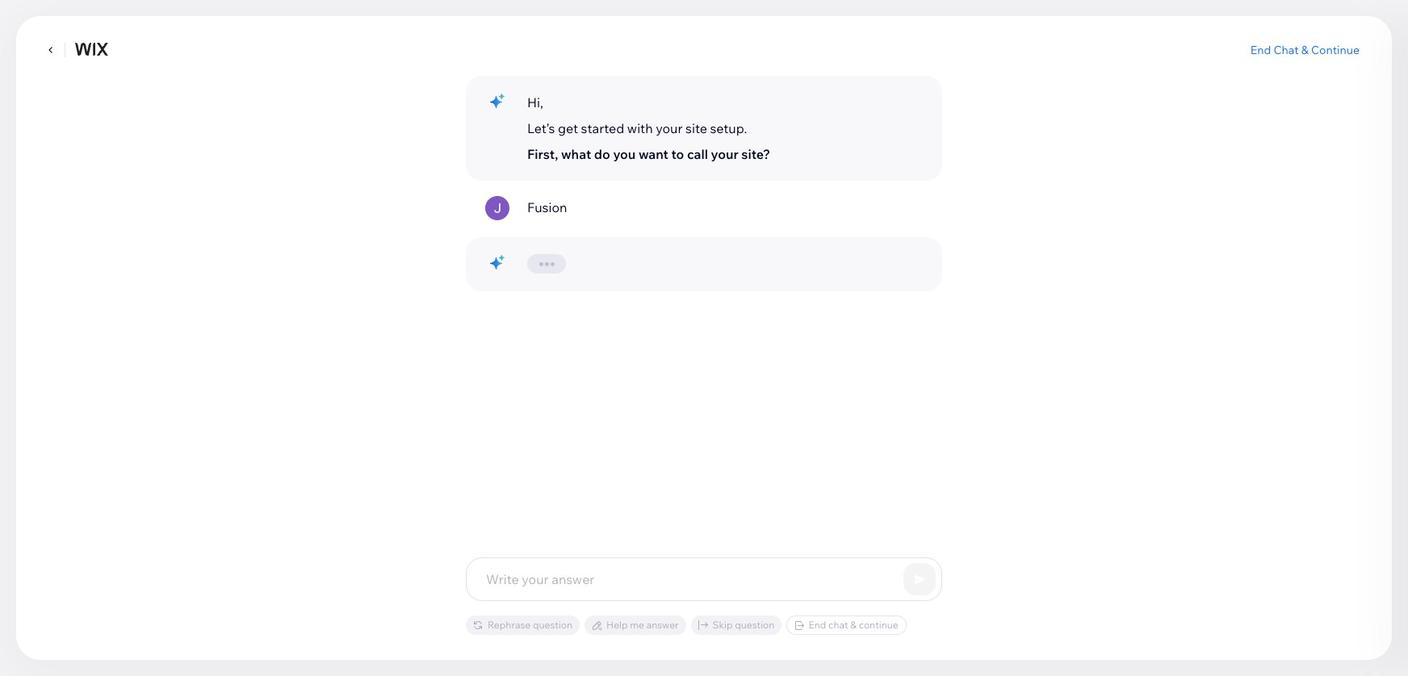 Task type: describe. For each thing, give the bounding box(es) containing it.
end for end chat & continue
[[1251, 43, 1271, 57]]

get
[[558, 120, 578, 136]]

Write your answer text field
[[467, 559, 942, 601]]

continue
[[1311, 43, 1360, 57]]

first,
[[527, 146, 558, 162]]

fusion
[[527, 199, 567, 216]]

do
[[594, 146, 610, 162]]

started
[[581, 120, 624, 136]]

setup.
[[710, 120, 747, 136]]

0 vertical spatial your
[[656, 120, 683, 136]]

first, what do you want to call your site?
[[527, 146, 770, 162]]

end chat & continue
[[809, 619, 898, 631]]

site
[[686, 120, 707, 136]]

end chat & continue
[[1251, 43, 1360, 57]]

question for skip question
[[735, 619, 775, 631]]

answer
[[647, 619, 679, 631]]

chat
[[828, 619, 848, 631]]

continue
[[859, 619, 898, 631]]

& for chat
[[850, 619, 857, 631]]

let's
[[527, 120, 555, 136]]

want
[[639, 146, 668, 162]]

help
[[606, 619, 628, 631]]

call
[[687, 146, 708, 162]]

question for rephrase question
[[533, 619, 573, 631]]

& for chat
[[1301, 43, 1309, 57]]



Task type: vqa. For each thing, say whether or not it's contained in the screenshot.
the right question
yes



Task type: locate. For each thing, give the bounding box(es) containing it.
rephrase question
[[488, 619, 573, 631]]

end chat & continue button
[[1251, 43, 1360, 57]]

1 vertical spatial your
[[711, 146, 739, 162]]

to
[[671, 146, 684, 162]]

chat
[[1274, 43, 1299, 57]]

rephrase
[[488, 619, 531, 631]]

1 horizontal spatial end
[[1251, 43, 1271, 57]]

skip question
[[713, 619, 775, 631]]

&
[[1301, 43, 1309, 57], [850, 619, 857, 631]]

your left the site on the top of page
[[656, 120, 683, 136]]

site?
[[742, 146, 770, 162]]

0 horizontal spatial end
[[809, 619, 826, 631]]

me
[[630, 619, 644, 631]]

question right "rephrase"
[[533, 619, 573, 631]]

0 vertical spatial &
[[1301, 43, 1309, 57]]

0 horizontal spatial &
[[850, 619, 857, 631]]

let's get started with your site setup.
[[527, 120, 747, 136]]

your
[[656, 120, 683, 136], [711, 146, 739, 162]]

& right 'chat' on the bottom right of page
[[850, 619, 857, 631]]

jacob image
[[485, 196, 510, 220]]

skip
[[713, 619, 733, 631]]

1 question from the left
[[533, 619, 573, 631]]

end for end chat & continue
[[809, 619, 826, 631]]

2 question from the left
[[735, 619, 775, 631]]

0 horizontal spatial your
[[656, 120, 683, 136]]

end
[[1251, 43, 1271, 57], [809, 619, 826, 631]]

1 vertical spatial &
[[850, 619, 857, 631]]

hi,
[[527, 94, 543, 111]]

end left 'chat' on the bottom right of page
[[809, 619, 826, 631]]

1 vertical spatial end
[[809, 619, 826, 631]]

question
[[533, 619, 573, 631], [735, 619, 775, 631]]

& right chat
[[1301, 43, 1309, 57]]

1 horizontal spatial &
[[1301, 43, 1309, 57]]

1 horizontal spatial question
[[735, 619, 775, 631]]

what
[[561, 146, 591, 162]]

you
[[613, 146, 636, 162]]

0 vertical spatial end
[[1251, 43, 1271, 57]]

with
[[627, 120, 653, 136]]

0 horizontal spatial question
[[533, 619, 573, 631]]

1 horizontal spatial your
[[711, 146, 739, 162]]

end left chat
[[1251, 43, 1271, 57]]

question right skip
[[735, 619, 775, 631]]

your down setup.
[[711, 146, 739, 162]]

help me answer
[[606, 619, 679, 631]]



